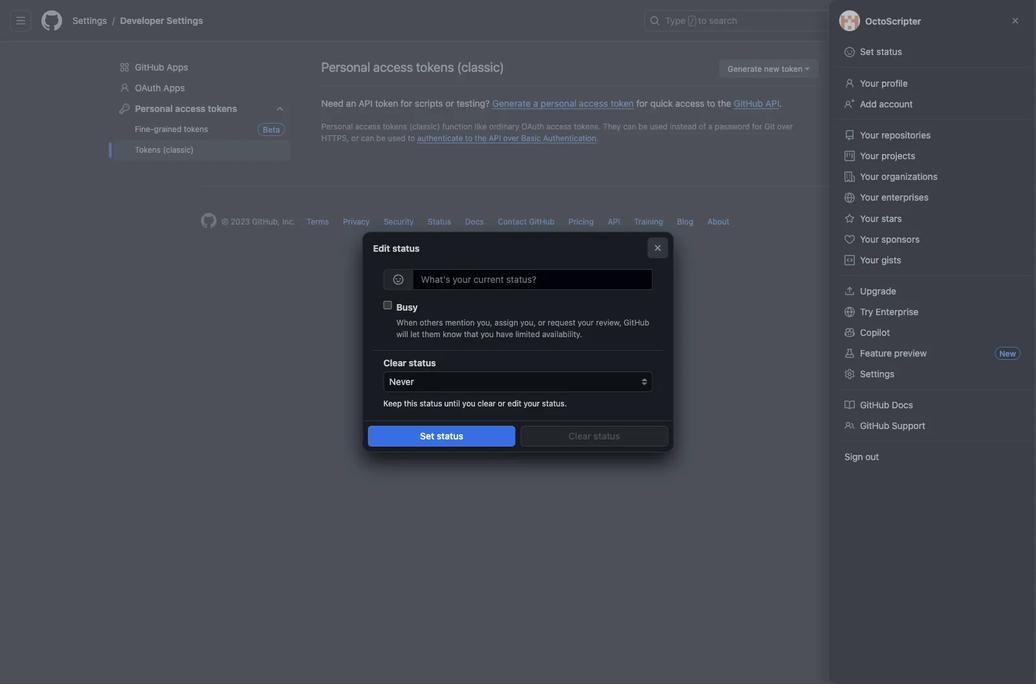 Task type: describe. For each thing, give the bounding box(es) containing it.
api right pricing
[[608, 217, 620, 226]]

1 horizontal spatial token
[[611, 98, 634, 108]]

close image
[[653, 243, 663, 253]]

let
[[410, 329, 420, 338]]

your enterprises
[[860, 192, 929, 203]]

edit status dialog
[[363, 232, 673, 452]]

© 2023 github, inc.
[[222, 217, 295, 226]]

your repositories
[[860, 130, 931, 140]]

or inside personal access tokens (classic) function like ordinary oauth access tokens. they   can be used instead of a password for git over https, or can be used to
[[351, 133, 359, 142]]

github down github docs
[[860, 420, 889, 431]]

0 horizontal spatial clear
[[383, 357, 406, 368]]

key image
[[119, 104, 130, 114]]

your for your projects
[[860, 150, 879, 161]]

authenticate
[[417, 133, 463, 142]]

1 you, from the left
[[477, 318, 492, 327]]

0 vertical spatial set status button
[[839, 41, 1026, 63]]

stars
[[881, 213, 902, 224]]

your projects link
[[839, 146, 1026, 166]]

settings for settings / developer settings
[[72, 15, 107, 26]]

tokens for fine-grained tokens
[[184, 125, 208, 134]]

clear status inside 'button'
[[569, 431, 620, 442]]

github right the 'contact'
[[529, 217, 555, 226]]

your sponsors
[[860, 234, 920, 245]]

authenticate to the api over basic authentication link
[[417, 133, 596, 142]]

quick
[[650, 98, 673, 108]]

developer
[[120, 15, 164, 26]]

tokens (classic)
[[135, 145, 194, 154]]

others
[[420, 318, 443, 327]]

oauth apps
[[135, 83, 185, 93]]

api down "ordinary"
[[489, 133, 501, 142]]

0 horizontal spatial token
[[375, 98, 398, 108]]

repositories
[[881, 130, 931, 140]]

homepage image
[[201, 213, 216, 228]]

contact github
[[498, 217, 555, 226]]

for inside personal access tokens (classic) function like ordinary oauth access tokens. they   can be used instead of a password for git over https, or can be used to
[[752, 122, 762, 131]]

1 horizontal spatial settings
[[167, 15, 203, 26]]

or right scripts
[[445, 98, 454, 108]]

copilot
[[860, 327, 890, 338]]

to up password
[[707, 98, 715, 108]]

1 horizontal spatial set status
[[860, 46, 902, 57]]

edit
[[373, 243, 390, 253]]

github up github support
[[860, 400, 889, 410]]

settings for settings
[[860, 369, 895, 379]]

0 horizontal spatial a
[[533, 98, 538, 108]]

github api link
[[734, 98, 779, 108]]

0 horizontal spatial for
[[401, 98, 412, 108]]

organizations
[[881, 171, 938, 182]]

type / to search
[[665, 15, 737, 26]]

out
[[865, 451, 879, 462]]

edit status
[[373, 243, 420, 253]]

security link
[[384, 217, 414, 226]]

github inside busy when others mention you, assign you, or request your review,           github will let them know that you have limited availability.
[[624, 318, 649, 327]]

authentication
[[543, 133, 596, 142]]

testing?
[[457, 98, 490, 108]]

contact
[[498, 217, 527, 226]]

generate new token
[[728, 64, 805, 73]]

enterprise
[[876, 306, 918, 317]]

2023
[[231, 217, 250, 226]]

github support link
[[839, 415, 1026, 436]]

access inside dropdown button
[[175, 103, 205, 114]]

tokens for personal access tokens
[[208, 103, 237, 114]]

over inside personal access tokens (classic) function like ordinary oauth access tokens. they   can be used instead of a password for git over https, or can be used to
[[777, 122, 793, 131]]

inc.
[[282, 217, 295, 226]]

personal for personal access tokens
[[135, 103, 173, 114]]

gists
[[881, 255, 901, 265]]

1 horizontal spatial can
[[623, 122, 636, 131]]

have
[[496, 329, 513, 338]]

preview
[[894, 348, 927, 359]]

1 vertical spatial over
[[503, 133, 519, 142]]

your for your sponsors
[[860, 234, 879, 245]]

1 vertical spatial .
[[596, 133, 599, 142]]

your organizations
[[860, 171, 938, 182]]

them
[[422, 329, 440, 338]]

plus image
[[893, 16, 903, 26]]

api right an
[[359, 98, 373, 108]]

(classic) inside personal access tokens 'list'
[[163, 145, 194, 154]]

your for your profile
[[860, 78, 879, 89]]

set status inside edit status dialog
[[420, 431, 463, 442]]

(classic) for personal access tokens (classic) function like ordinary oauth access tokens. they   can be used instead of a password for git over https, or can be used to
[[409, 122, 440, 131]]

sign out
[[845, 451, 879, 462]]

need
[[321, 98, 344, 108]]

account
[[879, 99, 913, 109]]

/ for type
[[690, 17, 694, 26]]

1 horizontal spatial for
[[636, 98, 648, 108]]

support
[[892, 420, 925, 431]]

fine-
[[135, 125, 154, 134]]

enterprises
[[881, 192, 929, 203]]

availability.
[[542, 329, 582, 338]]

about link
[[707, 217, 729, 226]]

about
[[707, 217, 729, 226]]

person image
[[119, 83, 130, 93]]

1 vertical spatial can
[[361, 133, 374, 142]]

2 you, from the left
[[520, 318, 536, 327]]

1 vertical spatial used
[[388, 133, 406, 142]]

like
[[475, 122, 487, 131]]

your for your gists
[[860, 255, 879, 265]]

sign
[[845, 451, 863, 462]]

(classic) for personal access tokens (classic)
[[457, 59, 504, 74]]

1 vertical spatial your
[[524, 399, 540, 408]]

personal for personal access tokens (classic) function like ordinary oauth access tokens. they   can be used instead of a password for git over https, or can be used to
[[321, 122, 353, 131]]

status inside 'button'
[[594, 431, 620, 442]]

your for your repositories
[[860, 130, 879, 140]]

docs link
[[465, 217, 484, 226]]

when
[[396, 318, 417, 327]]

instead
[[670, 122, 697, 131]]

chevron down image
[[275, 104, 285, 114]]

blog
[[677, 217, 694, 226]]

personal access tokens (classic) function like ordinary oauth access tokens. they   can be used instead of a password for git over https, or can be used to
[[321, 122, 793, 142]]

1 vertical spatial settings link
[[839, 364, 1026, 384]]

your inside busy when others mention you, assign you, or request your review,           github will let them know that you have limited availability.
[[578, 318, 594, 327]]

github apps link
[[114, 57, 290, 78]]

search
[[709, 15, 737, 26]]

feature preview button
[[839, 343, 1026, 364]]

git
[[764, 122, 775, 131]]

status
[[428, 217, 451, 226]]

fine-grained tokens
[[135, 125, 208, 134]]

edit
[[508, 399, 521, 408]]

oauth inside oauth apps link
[[135, 83, 161, 93]]

tokens
[[135, 145, 161, 154]]

profile
[[881, 78, 908, 89]]

0 horizontal spatial you
[[462, 399, 475, 408]]

your for your organizations
[[860, 171, 879, 182]]

keep
[[383, 399, 402, 408]]

personal access tokens
[[135, 103, 237, 114]]

new
[[764, 64, 780, 73]]

Busy checkbox
[[383, 301, 392, 309]]

a inside personal access tokens (classic) function like ordinary oauth access tokens. they   can be used instead of a password for git over https, or can be used to
[[708, 122, 713, 131]]

docs inside footer
[[465, 217, 484, 226]]

ordinary
[[489, 122, 519, 131]]

0 horizontal spatial generate
[[492, 98, 531, 108]]

beta
[[263, 125, 280, 134]]

assign
[[495, 318, 518, 327]]

projects
[[881, 150, 915, 161]]

feature preview
[[860, 348, 927, 359]]

sign out link
[[839, 447, 1026, 467]]

your profile link
[[839, 73, 1026, 94]]

try enterprise
[[860, 306, 918, 317]]

tokens.
[[574, 122, 601, 131]]

1 horizontal spatial used
[[650, 122, 668, 131]]

your sponsors link
[[839, 229, 1026, 250]]

smiley image
[[393, 274, 403, 285]]



Task type: vqa. For each thing, say whether or not it's contained in the screenshot.
be to the bottom
yes



Task type: locate. For each thing, give the bounding box(es) containing it.
github docs link
[[839, 395, 1026, 415]]

. down new
[[779, 98, 782, 108]]

0 horizontal spatial the
[[475, 133, 487, 142]]

you, up limited
[[520, 318, 536, 327]]

personal up https,
[[321, 122, 353, 131]]

1 horizontal spatial .
[[779, 98, 782, 108]]

/ for settings
[[112, 15, 115, 26]]

0 horizontal spatial over
[[503, 133, 519, 142]]

training link
[[634, 217, 663, 226]]

0 horizontal spatial set
[[420, 431, 434, 442]]

1 your from the top
[[860, 78, 879, 89]]

your inside your projects link
[[860, 150, 879, 161]]

set inside edit status dialog
[[420, 431, 434, 442]]

0 vertical spatial your
[[578, 318, 594, 327]]

1 horizontal spatial clear status
[[569, 431, 620, 442]]

(classic)
[[457, 59, 504, 74], [409, 122, 440, 131], [163, 145, 194, 154]]

1 vertical spatial set
[[420, 431, 434, 442]]

token right new
[[782, 64, 803, 73]]

or inside busy when others mention you, assign you, or request your review,           github will let them know that you have limited availability.
[[538, 318, 546, 327]]

clear status button
[[521, 426, 668, 447]]

2 horizontal spatial (classic)
[[457, 59, 504, 74]]

your organizations link
[[839, 166, 1026, 187]]

list
[[67, 10, 637, 31]]

that
[[464, 329, 478, 338]]

upgrade link
[[839, 281, 1026, 302]]

0 horizontal spatial set status button
[[368, 426, 515, 447]]

oauth up basic
[[521, 122, 544, 131]]

set for set status button in edit status dialog
[[420, 431, 434, 442]]

your left "stars"
[[860, 213, 879, 224]]

this
[[404, 399, 417, 408]]

over right git
[[777, 122, 793, 131]]

0 vertical spatial personal
[[321, 59, 370, 74]]

apps for github apps
[[167, 62, 188, 72]]

be right https,
[[376, 133, 386, 142]]

list containing settings / developer settings
[[67, 10, 637, 31]]

0 vertical spatial used
[[650, 122, 668, 131]]

token
[[782, 64, 803, 73], [375, 98, 398, 108], [611, 98, 634, 108]]

settings right homepage image
[[72, 15, 107, 26]]

a right of
[[708, 122, 713, 131]]

your gists
[[860, 255, 901, 265]]

can right https,
[[361, 133, 374, 142]]

be right they
[[638, 122, 648, 131]]

1 horizontal spatial set status button
[[839, 41, 1026, 63]]

personal access tokens button
[[114, 98, 290, 119]]

docs right status
[[465, 217, 484, 226]]

or left edit
[[498, 399, 505, 408]]

your up add
[[860, 78, 879, 89]]

1 vertical spatial you
[[462, 399, 475, 408]]

tokens down oauth apps link
[[208, 103, 237, 114]]

1 horizontal spatial docs
[[892, 400, 913, 410]]

type
[[665, 15, 686, 26]]

0 vertical spatial docs
[[465, 217, 484, 226]]

know
[[443, 329, 462, 338]]

personal inside personal access tokens (classic) function like ordinary oauth access tokens. they   can be used instead of a password for git over https, or can be used to
[[321, 122, 353, 131]]

personal access tokens list
[[114, 119, 290, 160]]

the up password
[[718, 98, 731, 108]]

0 vertical spatial over
[[777, 122, 793, 131]]

privacy
[[343, 217, 370, 226]]

1 vertical spatial oauth
[[521, 122, 544, 131]]

0 vertical spatial generate
[[728, 64, 762, 73]]

personal access tokens (classic)
[[321, 59, 504, 74]]

or up limited
[[538, 318, 546, 327]]

2 vertical spatial (classic)
[[163, 145, 194, 154]]

your inside 'link'
[[860, 234, 879, 245]]

1 vertical spatial a
[[708, 122, 713, 131]]

1 horizontal spatial generate
[[728, 64, 762, 73]]

clear
[[478, 399, 496, 408]]

set status button down until
[[368, 426, 515, 447]]

privacy link
[[343, 217, 370, 226]]

1 horizontal spatial oauth
[[521, 122, 544, 131]]

the
[[718, 98, 731, 108], [475, 133, 487, 142]]

api up git
[[765, 98, 779, 108]]

0 horizontal spatial oauth
[[135, 83, 161, 93]]

your up 'your gists' at the right top of page
[[860, 234, 879, 245]]

busy when others mention you, assign you, or request your review,           github will let them know that you have limited availability.
[[396, 301, 649, 338]]

request
[[548, 318, 576, 327]]

/ inside type / to search
[[690, 17, 694, 26]]

a
[[533, 98, 538, 108], [708, 122, 713, 131]]

they
[[603, 122, 621, 131]]

your repositories link
[[839, 125, 1026, 146]]

0 vertical spatial set
[[860, 46, 874, 57]]

you inside busy when others mention you, assign you, or request your review,           github will let them know that you have limited availability.
[[481, 329, 494, 338]]

1 horizontal spatial /
[[690, 17, 694, 26]]

tokens for personal access tokens (classic)
[[416, 59, 454, 74]]

apps image
[[119, 62, 130, 72]]

4 your from the top
[[860, 171, 879, 182]]

0 vertical spatial clear
[[383, 357, 406, 368]]

0 vertical spatial can
[[623, 122, 636, 131]]

2 horizontal spatial token
[[782, 64, 803, 73]]

github support
[[860, 420, 925, 431]]

2 horizontal spatial settings
[[860, 369, 895, 379]]

personal down oauth apps
[[135, 103, 173, 114]]

personal up an
[[321, 59, 370, 74]]

2 horizontal spatial for
[[752, 122, 762, 131]]

your stars
[[860, 213, 902, 224]]

0 vertical spatial set status
[[860, 46, 902, 57]]

grained
[[154, 125, 182, 134]]

your down your projects
[[860, 171, 879, 182]]

1 vertical spatial docs
[[892, 400, 913, 410]]

upgrade
[[860, 286, 896, 296]]

to inside personal access tokens (classic) function like ordinary oauth access tokens. they   can be used instead of a password for git over https, or can be used to
[[408, 133, 415, 142]]

3 your from the top
[[860, 150, 879, 161]]

terms link
[[307, 217, 329, 226]]

for left git
[[752, 122, 762, 131]]

your for your enterprises
[[860, 192, 879, 203]]

for left scripts
[[401, 98, 412, 108]]

0 horizontal spatial /
[[112, 15, 115, 26]]

personal inside dropdown button
[[135, 103, 173, 114]]

github up oauth apps
[[135, 62, 164, 72]]

command palette image
[[856, 16, 866, 26]]

set status down until
[[420, 431, 463, 442]]

What's your current status? text field
[[413, 269, 653, 290]]

limited
[[515, 329, 540, 338]]

0 horizontal spatial your
[[524, 399, 540, 408]]

try enterprise link
[[839, 302, 1026, 322]]

or
[[445, 98, 454, 108], [351, 133, 359, 142], [538, 318, 546, 327], [498, 399, 505, 408]]

2 your from the top
[[860, 130, 879, 140]]

used left authenticate
[[388, 133, 406, 142]]

/ right "type"
[[690, 17, 694, 26]]

0 horizontal spatial docs
[[465, 217, 484, 226]]

1 horizontal spatial you,
[[520, 318, 536, 327]]

generate
[[728, 64, 762, 73], [492, 98, 531, 108]]

generate a personal access token link
[[492, 98, 634, 108]]

close image
[[1010, 16, 1021, 26]]

1 horizontal spatial be
[[638, 122, 648, 131]]

you, up that on the left top
[[477, 318, 492, 327]]

generate up "ordinary"
[[492, 98, 531, 108]]

2 vertical spatial personal
[[321, 122, 353, 131]]

triangle down image
[[906, 15, 916, 25]]

homepage image
[[41, 10, 62, 31]]

1 vertical spatial personal
[[135, 103, 173, 114]]

0 horizontal spatial clear status
[[383, 357, 436, 368]]

oauth apps link
[[114, 78, 290, 98]]

1 horizontal spatial (classic)
[[409, 122, 440, 131]]

settings link down preview
[[839, 364, 1026, 384]]

(classic) up testing?
[[457, 59, 504, 74]]

set status up the your profile
[[860, 46, 902, 57]]

add account link
[[839, 94, 1026, 115]]

/ left developer
[[112, 15, 115, 26]]

1 horizontal spatial clear
[[569, 431, 591, 442]]

0 vertical spatial settings link
[[67, 10, 112, 31]]

dialog
[[0, 0, 1036, 684]]

settings / developer settings
[[72, 15, 203, 26]]

pricing
[[569, 217, 594, 226]]

mention
[[445, 318, 475, 327]]

docs
[[465, 217, 484, 226], [892, 400, 913, 410]]

apps up oauth apps
[[167, 62, 188, 72]]

token right an
[[375, 98, 398, 108]]

your left projects
[[860, 150, 879, 161]]

set status button inside edit status dialog
[[368, 426, 515, 447]]

/ inside settings / developer settings
[[112, 15, 115, 26]]

set status
[[860, 46, 902, 57], [420, 431, 463, 442]]

1 vertical spatial be
[[376, 133, 386, 142]]

github,
[[252, 217, 280, 226]]

1 vertical spatial set status button
[[368, 426, 515, 447]]

can right they
[[623, 122, 636, 131]]

1 vertical spatial (classic)
[[409, 122, 440, 131]]

your inside your stars link
[[860, 213, 879, 224]]

to down the function
[[465, 133, 473, 142]]

clear inside 'button'
[[569, 431, 591, 442]]

until
[[444, 399, 460, 408]]

6 your from the top
[[860, 213, 879, 224]]

1 vertical spatial clear
[[569, 431, 591, 442]]

apps up personal access tokens on the top
[[163, 83, 185, 93]]

(classic) inside personal access tokens (classic) function like ordinary oauth access tokens. they   can be used instead of a password for git over https, or can be used to
[[409, 122, 440, 131]]

tokens down personal access tokens dropdown button
[[184, 125, 208, 134]]

api link
[[608, 217, 620, 226]]

7 your from the top
[[860, 234, 879, 245]]

tokens down personal access tokens (classic)
[[383, 122, 407, 131]]

oauth right person icon
[[135, 83, 161, 93]]

0 horizontal spatial be
[[376, 133, 386, 142]]

1 horizontal spatial over
[[777, 122, 793, 131]]

your inside your organizations link
[[860, 171, 879, 182]]

a left the personal
[[533, 98, 538, 108]]

0 vertical spatial a
[[533, 98, 538, 108]]

(classic) up authenticate
[[409, 122, 440, 131]]

your stars link
[[839, 208, 1026, 229]]

status.
[[542, 399, 567, 408]]

dialog containing octoscripter
[[0, 0, 1036, 684]]

generate left new
[[728, 64, 762, 73]]

the down like
[[475, 133, 487, 142]]

copilot link
[[839, 322, 1026, 343]]

github up password
[[734, 98, 763, 108]]

scripts
[[415, 98, 443, 108]]

oauth inside personal access tokens (classic) function like ordinary oauth access tokens. they   can be used instead of a password for git over https, or can be used to
[[521, 122, 544, 131]]

1 vertical spatial generate
[[492, 98, 531, 108]]

to left authenticate
[[408, 133, 415, 142]]

1 horizontal spatial set
[[860, 46, 874, 57]]

for left quick
[[636, 98, 648, 108]]

be
[[638, 122, 648, 131], [376, 133, 386, 142]]

your inside your repositories link
[[860, 130, 879, 140]]

1 horizontal spatial the
[[718, 98, 731, 108]]

0 vertical spatial be
[[638, 122, 648, 131]]

add
[[860, 99, 877, 109]]

pricing link
[[569, 217, 594, 226]]

0 horizontal spatial can
[[361, 133, 374, 142]]

0 horizontal spatial .
[[596, 133, 599, 142]]

generate inside popup button
[[728, 64, 762, 73]]

tokens inside personal access tokens (classic) function like ordinary oauth access tokens. they   can be used instead of a password for git over https, or can be used to
[[383, 122, 407, 131]]

token inside generate new token popup button
[[782, 64, 803, 73]]

0 vertical spatial oauth
[[135, 83, 161, 93]]

keep this status until you clear or edit your status.
[[383, 399, 567, 408]]

personal
[[541, 98, 577, 108]]

1 vertical spatial apps
[[163, 83, 185, 93]]

5 your from the top
[[860, 192, 879, 203]]

settings down feature
[[860, 369, 895, 379]]

your left 'gists'
[[860, 255, 879, 265]]

status
[[876, 46, 902, 57], [392, 243, 420, 253], [409, 357, 436, 368], [420, 399, 442, 408], [437, 431, 463, 442], [594, 431, 620, 442]]

0 vertical spatial apps
[[167, 62, 188, 72]]

training
[[634, 217, 663, 226]]

(classic) down fine-grained tokens
[[163, 145, 194, 154]]

1 horizontal spatial settings link
[[839, 364, 1026, 384]]

your up your stars
[[860, 192, 879, 203]]

token up they
[[611, 98, 634, 108]]

0 vertical spatial (classic)
[[457, 59, 504, 74]]

1 horizontal spatial a
[[708, 122, 713, 131]]

set status button
[[839, 41, 1026, 63], [368, 426, 515, 447]]

to left search
[[698, 15, 707, 26]]

you right until
[[462, 399, 475, 408]]

0 horizontal spatial settings
[[72, 15, 107, 26]]

settings link right homepage image
[[67, 10, 112, 31]]

or right https,
[[351, 133, 359, 142]]

your up your projects
[[860, 130, 879, 140]]

docs inside the github docs link
[[892, 400, 913, 410]]

set down command palette image
[[860, 46, 874, 57]]

tokens for personal access tokens (classic) function like ordinary oauth access tokens. they   can be used instead of a password for git over https, or can be used to
[[383, 122, 407, 131]]

tokens inside 'list'
[[184, 125, 208, 134]]

0 vertical spatial .
[[779, 98, 782, 108]]

oauth
[[135, 83, 161, 93], [521, 122, 544, 131]]

0 horizontal spatial settings link
[[67, 10, 112, 31]]

. down tokens.
[[596, 133, 599, 142]]

settings inside dialog
[[860, 369, 895, 379]]

security
[[384, 217, 414, 226]]

0 vertical spatial you
[[481, 329, 494, 338]]

1 vertical spatial set status
[[420, 431, 463, 442]]

set for topmost set status button
[[860, 46, 874, 57]]

0 vertical spatial the
[[718, 98, 731, 108]]

0 horizontal spatial set status
[[420, 431, 463, 442]]

tokens up scripts
[[416, 59, 454, 74]]

you right that on the left top
[[481, 329, 494, 338]]

access
[[373, 59, 413, 74], [579, 98, 608, 108], [675, 98, 704, 108], [175, 103, 205, 114], [355, 122, 381, 131], [546, 122, 572, 131]]

set status button up the your profile link
[[839, 41, 1026, 63]]

set down keep this status until you clear or edit your status.
[[420, 431, 434, 442]]

0 horizontal spatial you,
[[477, 318, 492, 327]]

blog link
[[677, 217, 694, 226]]

review,
[[596, 318, 622, 327]]

apps for oauth apps
[[163, 83, 185, 93]]

1 horizontal spatial you
[[481, 329, 494, 338]]

1 horizontal spatial your
[[578, 318, 594, 327]]

authenticate to the api over basic authentication .
[[417, 133, 599, 142]]

your projects
[[860, 150, 915, 161]]

0 horizontal spatial used
[[388, 133, 406, 142]]

settings right developer
[[167, 15, 203, 26]]

over down "ordinary"
[[503, 133, 519, 142]]

8 your from the top
[[860, 255, 879, 265]]

octoscripter
[[865, 15, 921, 26]]

developer settings link
[[115, 10, 208, 31]]

your right edit
[[524, 399, 540, 408]]

github apps
[[135, 62, 188, 72]]

used down quick
[[650, 122, 668, 131]]

to
[[698, 15, 707, 26], [707, 98, 715, 108], [408, 133, 415, 142], [465, 133, 473, 142]]

add account
[[860, 99, 913, 109]]

password
[[715, 122, 750, 131]]

docs up support
[[892, 400, 913, 410]]

footer containing © 2023 github, inc.
[[191, 186, 845, 261]]

personal for personal access tokens (classic)
[[321, 59, 370, 74]]

try
[[860, 306, 873, 317]]

api
[[359, 98, 373, 108], [765, 98, 779, 108], [489, 133, 501, 142], [608, 217, 620, 226]]

contact github link
[[498, 217, 555, 226]]

settings link
[[67, 10, 112, 31], [839, 364, 1026, 384]]

tokens inside dropdown button
[[208, 103, 237, 114]]

footer
[[191, 186, 845, 261]]

your inside your gists link
[[860, 255, 879, 265]]

set
[[860, 46, 874, 57], [420, 431, 434, 442]]

0 horizontal spatial (classic)
[[163, 145, 194, 154]]

0 vertical spatial clear status
[[383, 357, 436, 368]]

1 vertical spatial clear status
[[569, 431, 620, 442]]

your for your stars
[[860, 213, 879, 224]]

github right review,
[[624, 318, 649, 327]]

1 vertical spatial the
[[475, 133, 487, 142]]

settings
[[72, 15, 107, 26], [167, 15, 203, 26], [860, 369, 895, 379]]

you
[[481, 329, 494, 338], [462, 399, 475, 408]]

your left review,
[[578, 318, 594, 327]]



